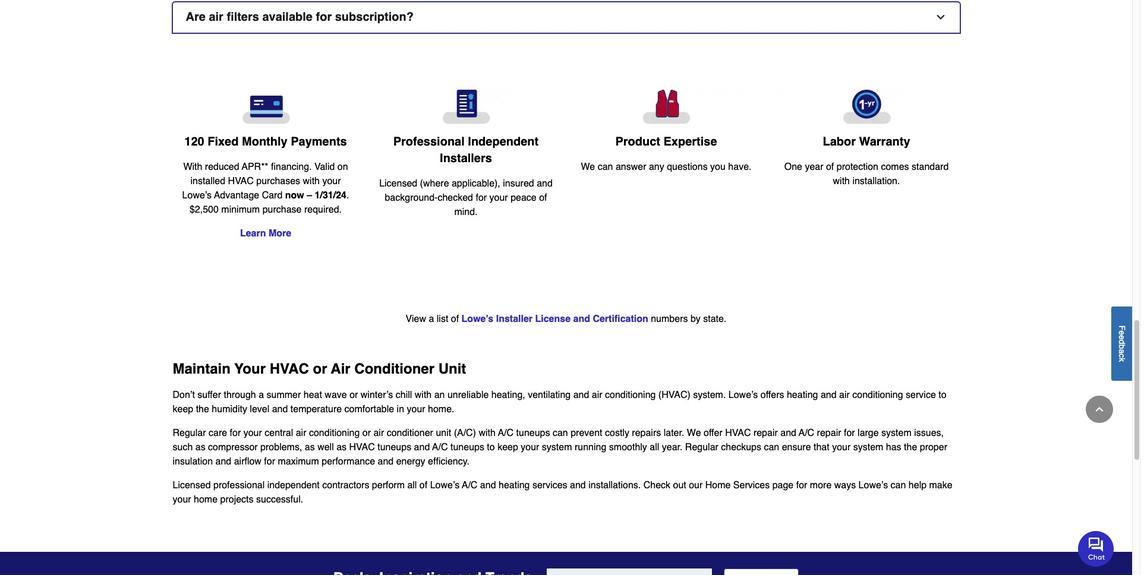 Task type: describe. For each thing, give the bounding box(es) containing it.
all inside regular care for your central air conditioning or air conditioner unit (a/c) with a/c tuneups can prevent costly repairs later. we offer hvac repair and a/c repair for large system issues, such as compressor problems, as well as hvac tuneups and a/c tuneups to keep your system running smoothly all year. regular checkups can ensure that your system has the proper insulation and airflow for maximum performance and energy efficiency.
[[650, 442, 659, 453]]

reduced
[[205, 162, 239, 172]]

smoothly
[[609, 442, 647, 453]]

conditioner
[[387, 428, 433, 439]]

peace
[[511, 192, 537, 203]]

installers
[[440, 151, 492, 165]]

any
[[649, 162, 664, 172]]

now – 1/31/24
[[285, 190, 346, 201]]

heating,
[[491, 390, 525, 401]]

installation.
[[853, 176, 900, 187]]

suffer
[[198, 390, 221, 401]]

airflow
[[234, 456, 261, 467]]

page
[[772, 480, 794, 491]]

2 e from the top
[[1117, 335, 1127, 340]]

a inside don't suffer through a summer heat wave or winter's chill with an unreliable heating, ventilating and air conditioning (hvac) system. lowe's offers heating and air conditioning service to keep the humidity level and temperature comfortable in your home.
[[259, 390, 264, 401]]

conditioning inside regular care for your central air conditioning or air conditioner unit (a/c) with a/c tuneups can prevent costly repairs later. we offer hvac repair and a/c repair for large system issues, such as compressor problems, as well as hvac tuneups and a/c tuneups to keep your system running smoothly all year. regular checkups can ensure that your system has the proper insulation and airflow for maximum performance and energy efficiency.
[[309, 428, 360, 439]]

independent
[[468, 135, 539, 148]]

labor warranty
[[823, 135, 910, 149]]

projects
[[220, 494, 254, 505]]

license
[[535, 314, 571, 324]]

lowe's right ways
[[859, 480, 888, 491]]

air
[[331, 361, 351, 377]]

1 horizontal spatial tuneups
[[451, 442, 484, 453]]

your inside 'licensed professional independent contractors perform all of lowe's a/c and heating services and installations. check out our home services page for more ways lowe's can help make your home projects successful.'
[[173, 494, 191, 505]]

list
[[437, 314, 448, 324]]

are
[[186, 10, 206, 24]]

(a/c)
[[454, 428, 476, 439]]

system.
[[693, 390, 726, 401]]

issues,
[[914, 428, 944, 439]]

ways
[[834, 480, 856, 491]]

for inside 'licensed professional independent contractors perform all of lowe's a/c and heating services and installations. check out our home services page for more ways lowe's can help make your home projects successful.'
[[796, 480, 807, 491]]

your up services
[[521, 442, 539, 453]]

your inside don't suffer through a summer heat wave or winter's chill with an unreliable heating, ventilating and air conditioning (hvac) system. lowe's offers heating and air conditioning service to keep the humidity level and temperature comfortable in your home.
[[407, 404, 425, 415]]

protection
[[837, 162, 879, 172]]

we can answer any questions you have.
[[581, 162, 752, 172]]

with inside regular care for your central air conditioning or air conditioner unit (a/c) with a/c tuneups can prevent costly repairs later. we offer hvac repair and a/c repair for large system issues, such as compressor problems, as well as hvac tuneups and a/c tuneups to keep your system running smoothly all year. regular checkups can ensure that your system has the proper insulation and airflow for maximum performance and energy efficiency.
[[479, 428, 496, 439]]

one year of protection comes standard with installation.
[[784, 162, 949, 187]]

or for conditioning
[[362, 428, 371, 439]]

large
[[858, 428, 879, 439]]

out
[[673, 480, 686, 491]]

licensed for licensed (where applicable), insured and background-checked for your peace of mind.
[[379, 178, 417, 189]]

hvac inside the "with reduced apr** financing. valid on installed hvac purchases with your lowe's advantage card"
[[228, 176, 254, 187]]

we inside regular care for your central air conditioning or air conditioner unit (a/c) with a/c tuneups can prevent costly repairs later. we offer hvac repair and a/c repair for large system issues, such as compressor problems, as well as hvac tuneups and a/c tuneups to keep your system running smoothly all year. regular checkups can ensure that your system has the proper insulation and airflow for maximum performance and energy efficiency.
[[687, 428, 701, 439]]

services
[[733, 480, 770, 491]]

learn more link
[[240, 228, 291, 239]]

with inside don't suffer through a summer heat wave or winter's chill with an unreliable heating, ventilating and air conditioning (hvac) system. lowe's offers heating and air conditioning service to keep the humidity level and temperature comfortable in your home.
[[415, 390, 432, 401]]

certification
[[593, 314, 648, 324]]

1/31/24
[[315, 190, 346, 201]]

1 e from the top
[[1117, 330, 1127, 335]]

Email Address email field
[[547, 569, 712, 575]]

professional
[[393, 135, 465, 148]]

for up compressor
[[230, 428, 241, 439]]

1 horizontal spatial conditioning
[[605, 390, 656, 401]]

professional independent installers
[[393, 135, 539, 165]]

chevron up image
[[1094, 404, 1106, 415]]

checked
[[438, 192, 473, 203]]

product expertise
[[615, 135, 717, 148]]

standard
[[912, 162, 949, 172]]

f
[[1117, 325, 1127, 330]]

through
[[224, 390, 256, 401]]

contractors
[[322, 480, 369, 491]]

chat invite button image
[[1078, 531, 1114, 567]]

wave
[[325, 390, 347, 401]]

with
[[183, 162, 202, 172]]

are air filters available for subscription?
[[186, 10, 414, 24]]

of inside 'licensed professional independent contractors perform all of lowe's a/c and heating services and installations. check out our home services page for more ways lowe's can help make your home projects successful.'
[[420, 480, 427, 491]]

for inside licensed (where applicable), insured and background-checked for your peace of mind.
[[476, 192, 487, 203]]

energy
[[396, 456, 425, 467]]

now
[[285, 190, 304, 201]]

view
[[406, 314, 426, 324]]

required.
[[304, 204, 342, 215]]

d
[[1117, 340, 1127, 344]]

can left ensure
[[764, 442, 779, 453]]

a blue 1-year labor warranty icon. image
[[776, 90, 957, 124]]

in
[[397, 404, 404, 415]]

purchases
[[256, 176, 300, 187]]

efficiency.
[[428, 456, 470, 467]]

repairs
[[632, 428, 661, 439]]

2 repair from the left
[[817, 428, 841, 439]]

checkups
[[721, 442, 761, 453]]

card
[[262, 190, 283, 201]]

chill
[[396, 390, 412, 401]]

well
[[317, 442, 334, 453]]

home
[[194, 494, 218, 505]]

available
[[262, 10, 313, 24]]

view a list of lowe's installer license and certification numbers by state.
[[406, 314, 727, 324]]

lowe's inside don't suffer through a summer heat wave or winter's chill with an unreliable heating, ventilating and air conditioning (hvac) system. lowe's offers heating and air conditioning service to keep the humidity level and temperature comfortable in your home.
[[729, 390, 758, 401]]

and inside licensed (where applicable), insured and background-checked for your peace of mind.
[[537, 178, 553, 189]]

heat
[[304, 390, 322, 401]]

system down prevent
[[542, 442, 572, 453]]

system down the large
[[853, 442, 883, 453]]

keep inside regular care for your central air conditioning or air conditioner unit (a/c) with a/c tuneups can prevent costly repairs later. we offer hvac repair and a/c repair for large system issues, such as compressor problems, as well as hvac tuneups and a/c tuneups to keep your system running smoothly all year. regular checkups can ensure that your system has the proper insulation and airflow for maximum performance and energy efficiency.
[[498, 442, 518, 453]]

year.
[[662, 442, 683, 453]]

$2,500
[[190, 204, 219, 215]]

licensed for licensed professional independent contractors perform all of lowe's a/c and heating services and installations. check out our home services page for more ways lowe's can help make your home projects successful.
[[173, 480, 211, 491]]

offer
[[704, 428, 723, 439]]

installed
[[190, 176, 225, 187]]

has
[[886, 442, 901, 453]]

insulation
[[173, 456, 213, 467]]

for inside are air filters available for subscription? button
[[316, 10, 332, 24]]

warranty
[[859, 135, 910, 149]]

labor
[[823, 135, 856, 149]]

a/c inside 'licensed professional independent contractors perform all of lowe's a/c and heating services and installations. check out our home services page for more ways lowe's can help make your home projects successful.'
[[462, 480, 478, 491]]

k
[[1117, 358, 1127, 362]]

hvac up performance
[[349, 442, 375, 453]]

successful.
[[256, 494, 303, 505]]

mind.
[[454, 207, 478, 217]]

b
[[1117, 344, 1127, 349]]

0 vertical spatial or
[[313, 361, 327, 377]]

numbers
[[651, 314, 688, 324]]

temperature
[[291, 404, 342, 415]]

minimum
[[221, 204, 260, 215]]

on
[[337, 162, 348, 172]]

a dark blue background check icon. image
[[375, 90, 557, 124]]

scroll to top element
[[1086, 396, 1113, 423]]

chevron down image
[[935, 11, 947, 23]]

. $2,500 minimum purchase required.
[[190, 190, 349, 215]]

can left prevent
[[553, 428, 568, 439]]



Task type: locate. For each thing, give the bounding box(es) containing it.
1 horizontal spatial all
[[650, 442, 659, 453]]

conditioning up the large
[[852, 390, 903, 401]]

a up level
[[259, 390, 264, 401]]

of inside one year of protection comes standard with installation.
[[826, 162, 834, 172]]

repair up that
[[817, 428, 841, 439]]

questions
[[667, 162, 708, 172]]

conditioning up costly
[[605, 390, 656, 401]]

make
[[929, 480, 953, 491]]

for left the large
[[844, 428, 855, 439]]

hvac up advantage on the top left
[[228, 176, 254, 187]]

keep
[[173, 404, 193, 415], [498, 442, 518, 453]]

of right list
[[451, 314, 459, 324]]

or inside regular care for your central air conditioning or air conditioner unit (a/c) with a/c tuneups can prevent costly repairs later. we offer hvac repair and a/c repair for large system issues, such as compressor problems, as well as hvac tuneups and a/c tuneups to keep your system running smoothly all year. regular checkups can ensure that your system has the proper insulation and airflow for maximum performance and energy efficiency.
[[362, 428, 371, 439]]

lowe's down efficiency.
[[430, 480, 460, 491]]

conditioning up well
[[309, 428, 360, 439]]

1 vertical spatial we
[[687, 428, 701, 439]]

for down problems,
[[264, 456, 275, 467]]

expertise
[[664, 135, 717, 148]]

for right page
[[796, 480, 807, 491]]

installer
[[496, 314, 533, 324]]

licensed inside licensed (where applicable), insured and background-checked for your peace of mind.
[[379, 178, 417, 189]]

1 vertical spatial to
[[487, 442, 495, 453]]

financing.
[[271, 162, 312, 172]]

1 horizontal spatial to
[[939, 390, 947, 401]]

your up 1/31/24
[[322, 176, 341, 187]]

licensed up home at left bottom
[[173, 480, 211, 491]]

or down the comfortable
[[362, 428, 371, 439]]

answer
[[616, 162, 646, 172]]

all down repairs
[[650, 442, 659, 453]]

conditioner
[[354, 361, 434, 377]]

1 vertical spatial a
[[1117, 349, 1127, 354]]

state.
[[703, 314, 727, 324]]

learn more
[[240, 228, 291, 239]]

a lowe's red vest icon. image
[[576, 90, 757, 124]]

2 horizontal spatial as
[[337, 442, 347, 453]]

all inside 'licensed professional independent contractors perform all of lowe's a/c and heating services and installations. check out our home services page for more ways lowe's can help make your home projects successful.'
[[407, 480, 417, 491]]

learn
[[240, 228, 266, 239]]

of down 'energy'
[[420, 480, 427, 491]]

humidity
[[212, 404, 247, 415]]

level
[[250, 404, 269, 415]]

tuneups
[[516, 428, 550, 439], [378, 442, 411, 453], [451, 442, 484, 453]]

0 vertical spatial regular
[[173, 428, 206, 439]]

1 horizontal spatial repair
[[817, 428, 841, 439]]

have.
[[728, 162, 752, 172]]

central
[[265, 428, 293, 439]]

1 vertical spatial regular
[[685, 442, 719, 453]]

2 horizontal spatial or
[[362, 428, 371, 439]]

keep inside don't suffer through a summer heat wave or winter's chill with an unreliable heating, ventilating and air conditioning (hvac) system. lowe's offers heating and air conditioning service to keep the humidity level and temperature comfortable in your home.
[[173, 404, 193, 415]]

1 vertical spatial licensed
[[173, 480, 211, 491]]

problems,
[[260, 442, 302, 453]]

your left home at left bottom
[[173, 494, 191, 505]]

.
[[346, 190, 349, 201]]

or inside don't suffer through a summer heat wave or winter's chill with an unreliable heating, ventilating and air conditioning (hvac) system. lowe's offers heating and air conditioning service to keep the humidity level and temperature comfortable in your home.
[[350, 390, 358, 401]]

or right the wave
[[350, 390, 358, 401]]

1 horizontal spatial or
[[350, 390, 358, 401]]

the right has
[[904, 442, 917, 453]]

lowe's up the $2,500
[[182, 190, 212, 201]]

repair
[[754, 428, 778, 439], [817, 428, 841, 439]]

don't suffer through a summer heat wave or winter's chill with an unreliable heating, ventilating and air conditioning (hvac) system. lowe's offers heating and air conditioning service to keep the humidity level and temperature comfortable in your home.
[[173, 390, 947, 415]]

the inside regular care for your central air conditioning or air conditioner unit (a/c) with a/c tuneups can prevent costly repairs later. we offer hvac repair and a/c repair for large system issues, such as compressor problems, as well as hvac tuneups and a/c tuneups to keep your system running smoothly all year. regular checkups can ensure that your system has the proper insulation and airflow for maximum performance and energy efficiency.
[[904, 442, 917, 453]]

hvac up summer
[[270, 361, 309, 377]]

0 horizontal spatial the
[[196, 404, 209, 415]]

0 horizontal spatial a
[[259, 390, 264, 401]]

120
[[184, 135, 204, 149]]

tuneups down (a/c)
[[451, 442, 484, 453]]

1 repair from the left
[[754, 428, 778, 439]]

all right perform
[[407, 480, 417, 491]]

0 horizontal spatial tuneups
[[378, 442, 411, 453]]

of right year
[[826, 162, 834, 172]]

1 horizontal spatial the
[[904, 442, 917, 453]]

with inside the "with reduced apr** financing. valid on installed hvac purchases with your lowe's advantage card"
[[303, 176, 320, 187]]

a dark blue credit card icon. image
[[175, 90, 356, 124]]

and
[[537, 178, 553, 189], [573, 314, 590, 324], [573, 390, 589, 401], [821, 390, 837, 401], [272, 404, 288, 415], [781, 428, 796, 439], [414, 442, 430, 453], [215, 456, 231, 467], [378, 456, 394, 467], [480, 480, 496, 491], [570, 480, 586, 491]]

the
[[196, 404, 209, 415], [904, 442, 917, 453]]

licensed up background-
[[379, 178, 417, 189]]

lowe's
[[182, 190, 212, 201], [462, 314, 493, 324], [729, 390, 758, 401], [430, 480, 460, 491], [859, 480, 888, 491]]

that
[[814, 442, 830, 453]]

home
[[705, 480, 731, 491]]

for right available
[[316, 10, 332, 24]]

background-
[[385, 192, 438, 203]]

2 vertical spatial a
[[259, 390, 264, 401]]

1 vertical spatial all
[[407, 480, 417, 491]]

lowe's inside the "with reduced apr** financing. valid on installed hvac purchases with your lowe's advantage card"
[[182, 190, 212, 201]]

with inside one year of protection comes standard with installation.
[[833, 176, 850, 187]]

can left answer
[[598, 162, 613, 172]]

your down insured
[[490, 192, 508, 203]]

ensure
[[782, 442, 811, 453]]

ventilating
[[528, 390, 571, 401]]

with left an
[[415, 390, 432, 401]]

keep down heating, at left bottom
[[498, 442, 518, 453]]

heating inside don't suffer through a summer heat wave or winter's chill with an unreliable heating, ventilating and air conditioning (hvac) system. lowe's offers heating and air conditioning service to keep the humidity level and temperature comfortable in your home.
[[787, 390, 818, 401]]

0 horizontal spatial as
[[195, 442, 205, 453]]

your right that
[[832, 442, 851, 453]]

0 vertical spatial we
[[581, 162, 595, 172]]

with up –
[[303, 176, 320, 187]]

as up insulation at bottom left
[[195, 442, 205, 453]]

to inside regular care for your central air conditioning or air conditioner unit (a/c) with a/c tuneups can prevent costly repairs later. we offer hvac repair and a/c repair for large system issues, such as compressor problems, as well as hvac tuneups and a/c tuneups to keep your system running smoothly all year. regular checkups can ensure that your system has the proper insulation and airflow for maximum performance and energy efficiency.
[[487, 442, 495, 453]]

your
[[322, 176, 341, 187], [490, 192, 508, 203], [407, 404, 425, 415], [243, 428, 262, 439], [521, 442, 539, 453], [832, 442, 851, 453], [173, 494, 191, 505]]

lowe's left offers
[[729, 390, 758, 401]]

help
[[909, 480, 927, 491]]

applicable),
[[452, 178, 500, 189]]

unit
[[438, 361, 466, 377]]

system up has
[[882, 428, 912, 439]]

hvac up checkups at the right of page
[[725, 428, 751, 439]]

heating inside 'licensed professional independent contractors perform all of lowe's a/c and heating services and installations. check out our home services page for more ways lowe's can help make your home projects successful.'
[[499, 480, 530, 491]]

a inside button
[[1117, 349, 1127, 354]]

heating
[[787, 390, 818, 401], [499, 480, 530, 491]]

1 horizontal spatial as
[[305, 442, 315, 453]]

0 horizontal spatial conditioning
[[309, 428, 360, 439]]

e up d
[[1117, 330, 1127, 335]]

3 as from the left
[[337, 442, 347, 453]]

comfortable
[[344, 404, 394, 415]]

0 horizontal spatial all
[[407, 480, 417, 491]]

air inside button
[[209, 10, 223, 24]]

2 horizontal spatial a
[[1117, 349, 1127, 354]]

2 horizontal spatial tuneups
[[516, 428, 550, 439]]

maintain your hvac or air conditioner unit
[[173, 361, 466, 377]]

0 vertical spatial a
[[429, 314, 434, 324]]

lowe's right list
[[462, 314, 493, 324]]

a/c
[[498, 428, 514, 439], [799, 428, 814, 439], [432, 442, 448, 453], [462, 480, 478, 491]]

an
[[434, 390, 445, 401]]

0 vertical spatial the
[[196, 404, 209, 415]]

a/c down the "unit"
[[432, 442, 448, 453]]

regular care for your central air conditioning or air conditioner unit (a/c) with a/c tuneups can prevent costly repairs later. we offer hvac repair and a/c repair for large system issues, such as compressor problems, as well as hvac tuneups and a/c tuneups to keep your system running smoothly all year. regular checkups can ensure that your system has the proper insulation and airflow for maximum performance and energy efficiency.
[[173, 428, 947, 467]]

or left air
[[313, 361, 327, 377]]

the inside don't suffer through a summer heat wave or winter's chill with an unreliable heating, ventilating and air conditioning (hvac) system. lowe's offers heating and air conditioning service to keep the humidity level and temperature comfortable in your home.
[[196, 404, 209, 415]]

e up b on the right bottom of the page
[[1117, 335, 1127, 340]]

1 horizontal spatial a
[[429, 314, 434, 324]]

licensed professional independent contractors perform all of lowe's a/c and heating services and installations. check out our home services page for more ways lowe's can help make your home projects successful.
[[173, 480, 953, 505]]

apr**
[[242, 162, 268, 172]]

the down suffer
[[196, 404, 209, 415]]

0 horizontal spatial heating
[[499, 480, 530, 491]]

tuneups down conditioner
[[378, 442, 411, 453]]

can inside 'licensed professional independent contractors perform all of lowe's a/c and heating services and installations. check out our home services page for more ways lowe's can help make your home projects successful.'
[[891, 480, 906, 491]]

your right in
[[407, 404, 425, 415]]

1 vertical spatial heating
[[499, 480, 530, 491]]

regular down offer
[[685, 442, 719, 453]]

to inside don't suffer through a summer heat wave or winter's chill with an unreliable heating, ventilating and air conditioning (hvac) system. lowe's offers heating and air conditioning service to keep the humidity level and temperature comfortable in your home.
[[939, 390, 947, 401]]

are air filters available for subscription? button
[[173, 2, 960, 33]]

such
[[173, 442, 193, 453]]

keep down don't
[[173, 404, 193, 415]]

running
[[575, 442, 606, 453]]

as
[[195, 442, 205, 453], [305, 442, 315, 453], [337, 442, 347, 453]]

you
[[710, 162, 726, 172]]

heating left services
[[499, 480, 530, 491]]

perform
[[372, 480, 405, 491]]

prevent
[[571, 428, 602, 439]]

0 vertical spatial licensed
[[379, 178, 417, 189]]

tuneups down don't suffer through a summer heat wave or winter's chill with an unreliable heating, ventilating and air conditioning (hvac) system. lowe's offers heating and air conditioning service to keep the humidity level and temperature comfortable in your home. on the bottom of the page
[[516, 428, 550, 439]]

a/c down efficiency.
[[462, 480, 478, 491]]

a/c up ensure
[[799, 428, 814, 439]]

1 horizontal spatial regular
[[685, 442, 719, 453]]

of right peace
[[539, 192, 547, 203]]

as up performance
[[337, 442, 347, 453]]

licensed inside 'licensed professional independent contractors perform all of lowe's a/c and heating services and installations. check out our home services page for more ways lowe's can help make your home projects successful.'
[[173, 480, 211, 491]]

of inside licensed (where applicable), insured and background-checked for your peace of mind.
[[539, 192, 547, 203]]

1 horizontal spatial licensed
[[379, 178, 417, 189]]

120 fixed monthly payments
[[184, 135, 347, 149]]

our
[[689, 480, 703, 491]]

a up k
[[1117, 349, 1127, 354]]

performance
[[322, 456, 375, 467]]

0 horizontal spatial or
[[313, 361, 327, 377]]

1 horizontal spatial keep
[[498, 442, 518, 453]]

licensed
[[379, 178, 417, 189], [173, 480, 211, 491]]

0 horizontal spatial licensed
[[173, 480, 211, 491]]

0 vertical spatial keep
[[173, 404, 193, 415]]

purchase
[[263, 204, 302, 215]]

your inside licensed (where applicable), insured and background-checked for your peace of mind.
[[490, 192, 508, 203]]

–
[[307, 190, 312, 201]]

0 horizontal spatial repair
[[754, 428, 778, 439]]

0 horizontal spatial regular
[[173, 428, 206, 439]]

0 vertical spatial to
[[939, 390, 947, 401]]

can left help
[[891, 480, 906, 491]]

payments
[[291, 135, 347, 149]]

regular up such
[[173, 428, 206, 439]]

1 as from the left
[[195, 442, 205, 453]]

by
[[691, 314, 701, 324]]

your up compressor
[[243, 428, 262, 439]]

0 horizontal spatial to
[[487, 442, 495, 453]]

1 vertical spatial or
[[350, 390, 358, 401]]

service
[[906, 390, 936, 401]]

1 horizontal spatial we
[[687, 428, 701, 439]]

1 horizontal spatial heating
[[787, 390, 818, 401]]

to right service
[[939, 390, 947, 401]]

we left answer
[[581, 162, 595, 172]]

as left well
[[305, 442, 315, 453]]

a/c down heating, at left bottom
[[498, 428, 514, 439]]

check
[[644, 480, 670, 491]]

offers
[[761, 390, 784, 401]]

a left list
[[429, 314, 434, 324]]

later.
[[664, 428, 684, 439]]

all
[[650, 442, 659, 453], [407, 480, 417, 491]]

0 vertical spatial all
[[650, 442, 659, 453]]

1 vertical spatial the
[[904, 442, 917, 453]]

1 vertical spatial keep
[[498, 442, 518, 453]]

we left offer
[[687, 428, 701, 439]]

form
[[547, 569, 799, 575]]

care
[[209, 428, 227, 439]]

with down the protection
[[833, 176, 850, 187]]

with right (a/c)
[[479, 428, 496, 439]]

for down applicable),
[[476, 192, 487, 203]]

2 horizontal spatial conditioning
[[852, 390, 903, 401]]

installations.
[[589, 480, 641, 491]]

2 as from the left
[[305, 442, 315, 453]]

0 vertical spatial heating
[[787, 390, 818, 401]]

lowe's installer license and certification link
[[462, 314, 648, 324]]

advantage
[[214, 190, 259, 201]]

repair up checkups at the right of page
[[754, 428, 778, 439]]

insured
[[503, 178, 534, 189]]

licensed (where applicable), insured and background-checked for your peace of mind.
[[379, 178, 553, 217]]

to down heating, at left bottom
[[487, 442, 495, 453]]

2 vertical spatial or
[[362, 428, 371, 439]]

0 horizontal spatial we
[[581, 162, 595, 172]]

0 horizontal spatial keep
[[173, 404, 193, 415]]

or for wave
[[350, 390, 358, 401]]

your inside the "with reduced apr** financing. valid on installed hvac purchases with your lowe's advantage card"
[[322, 176, 341, 187]]

heating right offers
[[787, 390, 818, 401]]

with reduced apr** financing. valid on installed hvac purchases with your lowe's advantage card
[[182, 162, 348, 201]]

independent
[[267, 480, 320, 491]]

monthly
[[242, 135, 287, 149]]

costly
[[605, 428, 629, 439]]

unit
[[436, 428, 451, 439]]



Task type: vqa. For each thing, say whether or not it's contained in the screenshot.
Commercial Appliances link
no



